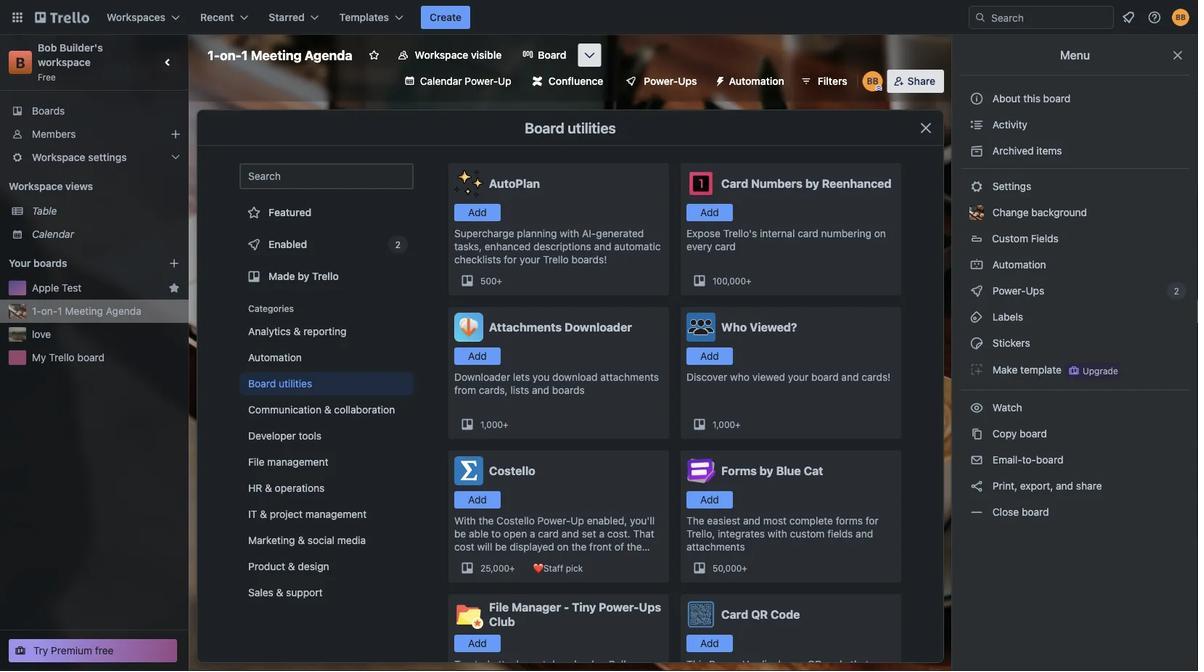 Task type: describe. For each thing, give the bounding box(es) containing it.
2 vertical spatial automation
[[248, 352, 302, 364]]

0 vertical spatial by
[[806, 177, 820, 191]]

hr
[[248, 483, 262, 495]]

0 notifications image
[[1120, 9, 1138, 26]]

0 horizontal spatial bob builder (bobbuilder40) image
[[863, 71, 884, 91]]

1 horizontal spatial power-ups
[[990, 285, 1048, 297]]

sm image for email-to-board
[[970, 453, 985, 468]]

trello,
[[687, 528, 715, 540]]

cat
[[804, 464, 824, 478]]

trello inside supercharge planning with ai-generated tasks, enhanced descriptions and automatic checklists for your trello boards!
[[543, 254, 569, 266]]

for inside supercharge planning with ai-generated tasks, enhanced descriptions and automatic checklists for your trello boards!
[[504, 254, 517, 266]]

lists
[[511, 385, 530, 396]]

board inside board utilities link
[[248, 378, 276, 390]]

apple
[[32, 282, 59, 294]]

autoplan
[[489, 177, 540, 191]]

0 horizontal spatial automation link
[[240, 346, 414, 370]]

meeting inside 1-on-1 meeting agenda link
[[65, 305, 103, 317]]

add for file manager - tiny power-ups club
[[468, 638, 487, 650]]

categories
[[248, 304, 294, 314]]

this
[[687, 659, 707, 671]]

sm image for print, export, and share
[[970, 479, 985, 494]]

add button for autoplan
[[455, 204, 501, 221]]

analytics & reporting link
[[240, 320, 414, 343]]

add button for card numbers by reenhanced
[[687, 204, 733, 221]]

with inside the easiest and most complete forms for trello, integrates with custom fields and attachments
[[768, 528, 788, 540]]

2 horizontal spatial ups
[[1026, 285, 1045, 297]]

+ left ❤️
[[510, 564, 515, 574]]

add for card numbers by reenhanced
[[701, 207, 720, 219]]

and down forms
[[856, 528, 874, 540]]

custom
[[993, 233, 1029, 245]]

a
[[800, 659, 805, 671]]

table
[[32, 205, 57, 217]]

primary element
[[0, 0, 1199, 35]]

0 horizontal spatial trello
[[49, 352, 75, 364]]

make
[[993, 364, 1018, 376]]

by for made by trello
[[298, 270, 310, 282]]

settings link
[[961, 175, 1190, 198]]

free
[[95, 645, 114, 657]]

workspace for workspace settings
[[32, 151, 85, 163]]

expose trello's internal card numbering on every card
[[687, 228, 887, 253]]

+ for who viewed?
[[736, 420, 741, 430]]

board down love link
[[77, 352, 105, 364]]

social
[[308, 535, 335, 547]]

sm image inside automation button
[[709, 70, 729, 90]]

numbering
[[822, 228, 872, 240]]

qr inside this power-up displays a qr code that
[[808, 659, 822, 671]]

custom
[[791, 528, 825, 540]]

attachment
[[493, 659, 546, 671]]

and left cards!
[[842, 371, 859, 383]]

1 horizontal spatial board utilities
[[525, 119, 616, 136]]

test
[[62, 282, 82, 294]]

archived items link
[[961, 139, 1190, 163]]

upgrade button
[[1066, 362, 1122, 380]]

my trello board link
[[32, 351, 180, 365]]

& for collaboration
[[324, 404, 332, 416]]

power- inside this power-up displays a qr code that
[[710, 659, 743, 671]]

-
[[564, 601, 570, 615]]

sm image for copy board
[[970, 427, 985, 442]]

add button for card qr code
[[687, 635, 733, 653]]

1 horizontal spatial your
[[788, 371, 809, 383]]

upgrade
[[1083, 366, 1119, 376]]

made by trello link
[[240, 262, 414, 291]]

try premium free
[[33, 645, 114, 657]]

workspaces button
[[98, 6, 189, 29]]

supercharge planning with ai-generated tasks, enhanced descriptions and automatic checklists for your trello boards!
[[455, 228, 661, 266]]

and up integrates
[[744, 515, 761, 527]]

your inside supercharge planning with ai-generated tasks, enhanced descriptions and automatic checklists for your trello boards!
[[520, 254, 541, 266]]

sm image for make template
[[970, 362, 985, 377]]

and inside the downloader lets you download attachments from cards, lists and boards
[[532, 385, 550, 396]]

& for operations
[[265, 483, 272, 495]]

share button
[[888, 70, 945, 93]]

power-ups button
[[615, 70, 706, 93]]

apple test
[[32, 282, 82, 294]]

add board image
[[168, 258, 180, 269]]

0 vertical spatial boards
[[33, 257, 67, 269]]

close board link
[[961, 501, 1190, 524]]

starred icon image
[[168, 282, 180, 294]]

items
[[1037, 145, 1063, 157]]

boards link
[[0, 99, 189, 123]]

forms by blue cat
[[722, 464, 824, 478]]

board utilities link
[[240, 373, 414, 396]]

calendar for calendar
[[32, 228, 74, 240]]

file management link
[[240, 451, 414, 474]]

500
[[481, 276, 497, 286]]

bob
[[38, 42, 57, 54]]

power- inside button
[[644, 75, 678, 87]]

50,000
[[713, 564, 742, 574]]

descriptions
[[534, 241, 592, 253]]

sm image for activity
[[970, 118, 985, 132]]

1 vertical spatial utilities
[[279, 378, 312, 390]]

star or unstar board image
[[369, 49, 380, 61]]

tiny
[[572, 601, 596, 615]]

calendar link
[[32, 227, 180, 242]]

communication & collaboration link
[[240, 399, 414, 422]]

change background
[[990, 207, 1088, 219]]

hr & operations link
[[240, 477, 414, 500]]

1 vertical spatial trello
[[312, 270, 339, 282]]

boards inside the downloader lets you download attachments from cards, lists and boards
[[553, 385, 585, 396]]

0 horizontal spatial board utilities
[[248, 378, 312, 390]]

starred button
[[260, 6, 328, 29]]

add for forms by blue cat
[[701, 494, 720, 506]]

sm image for labels
[[970, 310, 985, 325]]

attachments inside the easiest and most complete forms for trello, integrates with custom fields and attachments
[[687, 541, 746, 553]]

sm image for settings
[[970, 179, 985, 194]]

easiest
[[708, 515, 741, 527]]

search image
[[975, 12, 987, 23]]

attachments downloader
[[489, 321, 633, 334]]

the
[[687, 515, 705, 527]]

ups inside file manager - tiny power-ups club
[[639, 601, 662, 615]]

boards
[[32, 105, 65, 117]]

open information menu image
[[1148, 10, 1163, 25]]

file manager - tiny power-ups club
[[489, 601, 662, 629]]

board up the to-
[[1020, 428, 1048, 440]]

labels
[[990, 311, 1024, 323]]

views
[[65, 180, 93, 192]]

automatic
[[615, 241, 661, 253]]

your boards with 4 items element
[[9, 255, 147, 272]]

sm image for automation
[[970, 258, 985, 272]]

free
[[38, 72, 56, 82]]

developer tools link
[[240, 425, 414, 448]]

analytics
[[248, 326, 291, 338]]

add for costello
[[468, 494, 487, 506]]

to-
[[1023, 454, 1037, 466]]

+ for card numbers by reenhanced
[[746, 276, 752, 286]]

staff
[[544, 564, 564, 574]]

card for card qr code
[[722, 608, 749, 622]]

& for social
[[298, 535, 305, 547]]

on
[[875, 228, 887, 240]]

every
[[687, 241, 713, 253]]

sm image for archived items
[[970, 144, 985, 158]]

calendar for calendar power-up
[[420, 75, 462, 87]]

expose
[[687, 228, 721, 240]]

on- inside board name text field
[[220, 47, 242, 63]]

Search text field
[[240, 163, 414, 190]]

boards!
[[572, 254, 607, 266]]

tasks,
[[455, 241, 482, 253]]

your
[[9, 257, 31, 269]]

watch link
[[961, 396, 1190, 420]]

board down export,
[[1022, 506, 1050, 518]]

1 horizontal spatial downloader
[[565, 321, 633, 334]]

add for autoplan
[[468, 207, 487, 219]]

viewed
[[753, 371, 786, 383]]

50,000 +
[[713, 564, 748, 574]]

file for file management
[[248, 456, 265, 468]]

starred
[[269, 11, 305, 23]]

workspace for workspace views
[[9, 180, 63, 192]]

share
[[908, 75, 936, 87]]

about this board
[[993, 93, 1071, 105]]

email-
[[993, 454, 1023, 466]]

1,000 for attachments downloader
[[481, 420, 503, 430]]

1 vertical spatial 1
[[58, 305, 62, 317]]

media
[[338, 535, 366, 547]]

sales
[[248, 587, 274, 599]]

bulk
[[609, 659, 629, 671]]

change background link
[[961, 201, 1190, 224]]

print,
[[993, 480, 1018, 492]]



Task type: vqa. For each thing, say whether or not it's contained in the screenshot.
bottommost your
yes



Task type: locate. For each thing, give the bounding box(es) containing it.
2 vertical spatial by
[[760, 464, 774, 478]]

confluence icon image
[[533, 76, 543, 86]]

1- inside board name text field
[[208, 47, 220, 63]]

up for calendar
[[498, 75, 512, 87]]

add button up this
[[687, 635, 733, 653]]

0 vertical spatial on-
[[220, 47, 242, 63]]

attachments down trello,
[[687, 541, 746, 553]]

0 horizontal spatial 2
[[396, 240, 401, 250]]

add button up expose
[[687, 204, 733, 221]]

with inside supercharge planning with ai-generated tasks, enhanced descriptions and automatic checklists for your trello boards!
[[560, 228, 580, 240]]

add up this
[[701, 638, 720, 650]]

ups up labels link
[[1026, 285, 1045, 297]]

1,000 + for who viewed?
[[713, 420, 741, 430]]

1 horizontal spatial boards
[[553, 385, 585, 396]]

table link
[[32, 204, 180, 219]]

downloader up download
[[565, 321, 633, 334]]

1 horizontal spatial bob builder (bobbuilder40) image
[[1173, 9, 1190, 26]]

workspace settings button
[[0, 146, 189, 169]]

2 1,000 from the left
[[713, 420, 736, 430]]

2 card from the top
[[722, 608, 749, 622]]

1 horizontal spatial ups
[[678, 75, 698, 87]]

0 vertical spatial management
[[267, 456, 329, 468]]

for right forms
[[866, 515, 879, 527]]

trusted attachment downloader. bulk
[[455, 659, 645, 672]]

& for project
[[260, 509, 267, 521]]

workspace inside button
[[415, 49, 469, 61]]

0 vertical spatial qr
[[752, 608, 768, 622]]

0 vertical spatial board utilities
[[525, 119, 616, 136]]

add button up discover
[[687, 348, 733, 365]]

+ up 'who viewed?' at the top right of page
[[746, 276, 752, 286]]

bob builder's workspace free
[[38, 42, 106, 82]]

template
[[1021, 364, 1062, 376]]

sm image left archived
[[970, 144, 985, 158]]

builder's
[[60, 42, 103, 54]]

0 horizontal spatial 1-on-1 meeting agenda
[[32, 305, 142, 317]]

and left share
[[1057, 480, 1074, 492]]

agenda inside board name text field
[[305, 47, 353, 63]]

product & design
[[248, 561, 329, 573]]

ai-
[[582, 228, 596, 240]]

operations
[[275, 483, 325, 495]]

0 vertical spatial card
[[722, 177, 749, 191]]

sm image inside archived items link
[[970, 144, 985, 158]]

attachments inside the downloader lets you download attachments from cards, lists and boards
[[601, 371, 659, 383]]

0 horizontal spatial agenda
[[106, 305, 142, 317]]

apple test link
[[32, 281, 163, 296]]

qr right the a
[[808, 659, 822, 671]]

1,000 for who viewed?
[[713, 420, 736, 430]]

1 inside board name text field
[[242, 47, 248, 63]]

2 horizontal spatial automation
[[990, 259, 1047, 271]]

it & project management
[[248, 509, 367, 521]]

downloader
[[565, 321, 633, 334], [455, 371, 511, 383]]

sm image inside activity link
[[970, 118, 985, 132]]

downloader inside the downloader lets you download attachments from cards, lists and boards
[[455, 371, 511, 383]]

1-
[[208, 47, 220, 63], [32, 305, 41, 317]]

bob builder (bobbuilder40) image
[[1173, 9, 1190, 26], [863, 71, 884, 91]]

file inside file manager - tiny power-ups club
[[489, 601, 509, 615]]

+ for autoplan
[[497, 276, 503, 286]]

add button for file manager - tiny power-ups club
[[455, 635, 501, 653]]

sm image inside labels link
[[970, 310, 985, 325]]

file up club
[[489, 601, 509, 615]]

downloader up cards,
[[455, 371, 511, 383]]

2 vertical spatial trello
[[49, 352, 75, 364]]

0 vertical spatial agenda
[[305, 47, 353, 63]]

+ down checklists
[[497, 276, 503, 286]]

1 horizontal spatial with
[[768, 528, 788, 540]]

customize views image
[[583, 48, 597, 62]]

tools
[[299, 430, 322, 442]]

board inside board link
[[538, 49, 567, 61]]

1 vertical spatial calendar
[[32, 228, 74, 240]]

1 vertical spatial qr
[[808, 659, 822, 671]]

1 horizontal spatial 2
[[1175, 286, 1180, 296]]

1 vertical spatial 1-on-1 meeting agenda
[[32, 305, 142, 317]]

sm image for watch
[[970, 401, 985, 415]]

this member is an admin of this board. image
[[876, 85, 883, 91]]

power- inside file manager - tiny power-ups club
[[599, 601, 639, 615]]

1-on-1 meeting agenda down "starred"
[[208, 47, 353, 63]]

& down board utilities link
[[324, 404, 332, 416]]

add up supercharge
[[468, 207, 487, 219]]

management down hr & operations link
[[306, 509, 367, 521]]

0 vertical spatial downloader
[[565, 321, 633, 334]]

2 horizontal spatial by
[[806, 177, 820, 191]]

by for forms by blue cat
[[760, 464, 774, 478]]

marketing
[[248, 535, 295, 547]]

1 horizontal spatial utilities
[[568, 119, 616, 136]]

1 down the apple test
[[58, 305, 62, 317]]

workspace up calendar power-up link
[[415, 49, 469, 61]]

create
[[430, 11, 462, 23]]

1 down recent popup button
[[242, 47, 248, 63]]

the easiest and most complete forms for trello, integrates with custom fields and attachments
[[687, 515, 879, 553]]

1 vertical spatial boards
[[553, 385, 585, 396]]

sm image inside close board link
[[970, 505, 985, 520]]

1 vertical spatial on-
[[41, 305, 58, 317]]

automation left filters button
[[729, 75, 785, 87]]

on- inside 1-on-1 meeting agenda link
[[41, 305, 58, 317]]

and
[[594, 241, 612, 253], [842, 371, 859, 383], [532, 385, 550, 396], [1057, 480, 1074, 492], [744, 515, 761, 527], [856, 528, 874, 540]]

for down enhanced
[[504, 254, 517, 266]]

for inside the easiest and most complete forms for trello, integrates with custom fields and attachments
[[866, 515, 879, 527]]

1 vertical spatial automation
[[990, 259, 1047, 271]]

bob builder (bobbuilder40) image right filters
[[863, 71, 884, 91]]

sm image left settings
[[970, 179, 985, 194]]

1 vertical spatial card
[[715, 241, 736, 253]]

board up communication
[[248, 378, 276, 390]]

sm image for close board
[[970, 505, 985, 520]]

sm image
[[709, 70, 729, 90], [970, 144, 985, 158], [970, 179, 985, 194], [970, 362, 985, 377], [970, 401, 985, 415], [970, 427, 985, 442], [970, 479, 985, 494], [970, 505, 985, 520]]

1 horizontal spatial agenda
[[305, 47, 353, 63]]

0 vertical spatial up
[[498, 75, 512, 87]]

0 vertical spatial utilities
[[568, 119, 616, 136]]

1-on-1 meeting agenda
[[208, 47, 353, 63], [32, 305, 142, 317]]

sm image inside settings 'link'
[[970, 179, 985, 194]]

automation down analytics
[[248, 352, 302, 364]]

1,000 up forms
[[713, 420, 736, 430]]

sm image inside "email-to-board" link
[[970, 453, 985, 468]]

2 for power-ups
[[1175, 286, 1180, 296]]

1 vertical spatial management
[[306, 509, 367, 521]]

sm image left copy
[[970, 427, 985, 442]]

1 horizontal spatial 1-
[[208, 47, 220, 63]]

0 horizontal spatial utilities
[[279, 378, 312, 390]]

board
[[538, 49, 567, 61], [525, 119, 565, 136], [248, 378, 276, 390]]

0 vertical spatial ups
[[678, 75, 698, 87]]

archived
[[993, 145, 1034, 157]]

1 horizontal spatial automation link
[[961, 253, 1190, 277]]

custom fields
[[993, 233, 1059, 245]]

0 vertical spatial your
[[520, 254, 541, 266]]

add button up from
[[455, 348, 501, 365]]

boards up apple
[[33, 257, 67, 269]]

ups left automation button
[[678, 75, 698, 87]]

stickers link
[[961, 332, 1190, 355]]

visible
[[471, 49, 502, 61]]

automation link up board utilities link
[[240, 346, 414, 370]]

b
[[16, 54, 25, 71]]

file up hr
[[248, 456, 265, 468]]

+ down cards,
[[503, 420, 509, 430]]

code
[[771, 608, 801, 622]]

by right 'numbers'
[[806, 177, 820, 191]]

0 horizontal spatial 1,000 +
[[481, 420, 509, 430]]

calendar down workspace visible button
[[420, 75, 462, 87]]

email-to-board
[[990, 454, 1064, 466]]

add button down the costello
[[455, 492, 501, 509]]

board utilities down confluence button on the top
[[525, 119, 616, 136]]

card down trello's in the top of the page
[[715, 241, 736, 253]]

sm image for power-ups
[[970, 284, 985, 298]]

& right sales
[[276, 587, 283, 599]]

1- up the love
[[32, 305, 41, 317]]

card qr code
[[722, 608, 801, 622]]

generated
[[596, 228, 644, 240]]

sm image inside watch link
[[970, 401, 985, 415]]

1 sm image from the top
[[970, 118, 985, 132]]

up left displays
[[743, 659, 756, 671]]

integrates
[[718, 528, 765, 540]]

0 horizontal spatial card
[[715, 241, 736, 253]]

& for design
[[288, 561, 295, 573]]

1 vertical spatial downloader
[[455, 371, 511, 383]]

0 horizontal spatial boards
[[33, 257, 67, 269]]

card numbers by reenhanced
[[722, 177, 892, 191]]

automation inside button
[[729, 75, 785, 87]]

0 horizontal spatial on-
[[41, 305, 58, 317]]

1- down recent
[[208, 47, 220, 63]]

bob builder (bobbuilder40) image right open information menu "image"
[[1173, 9, 1190, 26]]

trello
[[543, 254, 569, 266], [312, 270, 339, 282], [49, 352, 75, 364]]

automation down 'custom fields'
[[990, 259, 1047, 271]]

up
[[498, 75, 512, 87], [743, 659, 756, 671]]

add up expose
[[701, 207, 720, 219]]

1 horizontal spatial card
[[798, 228, 819, 240]]

labels link
[[961, 306, 1190, 329]]

add up trusted
[[468, 638, 487, 650]]

it
[[248, 509, 257, 521]]

up for this
[[743, 659, 756, 671]]

meeting down test
[[65, 305, 103, 317]]

attachments right download
[[601, 371, 659, 383]]

by left the blue
[[760, 464, 774, 478]]

who
[[722, 321, 747, 334]]

trello right made at the left
[[312, 270, 339, 282]]

1 horizontal spatial calendar
[[420, 75, 462, 87]]

2 horizontal spatial trello
[[543, 254, 569, 266]]

activity link
[[961, 113, 1190, 137]]

workspace views
[[9, 180, 93, 192]]

+ for attachments downloader
[[503, 420, 509, 430]]

add for attachments downloader
[[468, 350, 487, 362]]

❤️
[[533, 564, 541, 574]]

& right analytics
[[294, 326, 301, 338]]

copy board
[[990, 428, 1048, 440]]

board utilities up communication
[[248, 378, 312, 390]]

add for who viewed?
[[701, 350, 720, 362]]

0 horizontal spatial automation
[[248, 352, 302, 364]]

1 horizontal spatial qr
[[808, 659, 822, 671]]

sm image for stickers
[[970, 336, 985, 351]]

trello right 'my'
[[49, 352, 75, 364]]

+ up forms
[[736, 420, 741, 430]]

1 horizontal spatial attachments
[[687, 541, 746, 553]]

0 horizontal spatial file
[[248, 456, 265, 468]]

trello down descriptions
[[543, 254, 569, 266]]

print, export, and share
[[990, 480, 1103, 492]]

you
[[533, 371, 550, 383]]

& for reporting
[[294, 326, 301, 338]]

& right hr
[[265, 483, 272, 495]]

automation
[[729, 75, 785, 87], [990, 259, 1047, 271], [248, 352, 302, 364]]

2 vertical spatial board
[[248, 378, 276, 390]]

1 vertical spatial up
[[743, 659, 756, 671]]

25,000 +
[[481, 564, 515, 574]]

your right viewed
[[788, 371, 809, 383]]

2 vertical spatial ups
[[639, 601, 662, 615]]

power-
[[465, 75, 498, 87], [644, 75, 678, 87], [993, 285, 1026, 297], [599, 601, 639, 615], [710, 659, 743, 671]]

2 1,000 + from the left
[[713, 420, 741, 430]]

1,000 down cards,
[[481, 420, 503, 430]]

your boards
[[9, 257, 67, 269]]

workspace down members
[[32, 151, 85, 163]]

board up print, export, and share
[[1037, 454, 1064, 466]]

Search field
[[987, 7, 1114, 28]]

1 vertical spatial 1-
[[32, 305, 41, 317]]

agenda
[[305, 47, 353, 63], [106, 305, 142, 317]]

made
[[269, 270, 295, 282]]

sm image inside print, export, and share link
[[970, 479, 985, 494]]

by right made at the left
[[298, 270, 310, 282]]

board up the confluence icon in the left of the page
[[538, 49, 567, 61]]

0 vertical spatial automation
[[729, 75, 785, 87]]

fields
[[828, 528, 853, 540]]

1 horizontal spatial for
[[866, 515, 879, 527]]

1 vertical spatial by
[[298, 270, 310, 282]]

pick
[[566, 564, 583, 574]]

1 vertical spatial file
[[489, 601, 509, 615]]

up inside this power-up displays a qr code that
[[743, 659, 756, 671]]

1 vertical spatial card
[[722, 608, 749, 622]]

0 vertical spatial card
[[798, 228, 819, 240]]

0 horizontal spatial power-ups
[[644, 75, 698, 87]]

2 vertical spatial workspace
[[9, 180, 63, 192]]

1-on-1 meeting agenda inside board name text field
[[208, 47, 353, 63]]

1 horizontal spatial by
[[760, 464, 774, 478]]

board left cards!
[[812, 371, 839, 383]]

calendar down table
[[32, 228, 74, 240]]

boards
[[33, 257, 67, 269], [553, 385, 585, 396]]

1 1,000 + from the left
[[481, 420, 509, 430]]

and up boards!
[[594, 241, 612, 253]]

6 sm image from the top
[[970, 453, 985, 468]]

& left design
[[288, 561, 295, 573]]

my
[[32, 352, 46, 364]]

archived items
[[990, 145, 1063, 157]]

1 horizontal spatial file
[[489, 601, 509, 615]]

agenda left star or unstar board image
[[305, 47, 353, 63]]

workspace navigation collapse icon image
[[158, 52, 179, 73]]

sm image left watch
[[970, 401, 985, 415]]

up down visible at the left of the page
[[498, 75, 512, 87]]

1 vertical spatial automation link
[[240, 346, 414, 370]]

0 vertical spatial calendar
[[420, 75, 462, 87]]

meeting inside board name text field
[[251, 47, 302, 63]]

1 vertical spatial board
[[525, 119, 565, 136]]

1,000 + up forms
[[713, 420, 741, 430]]

your down enhanced
[[520, 254, 541, 266]]

workspace
[[415, 49, 469, 61], [32, 151, 85, 163], [9, 180, 63, 192]]

1 vertical spatial with
[[768, 528, 788, 540]]

1 vertical spatial ups
[[1026, 285, 1045, 297]]

& right it
[[260, 509, 267, 521]]

automation button
[[709, 70, 794, 93]]

ups right the tiny
[[639, 601, 662, 615]]

sm image inside stickers link
[[970, 336, 985, 351]]

0 horizontal spatial 1-
[[32, 305, 41, 317]]

& for support
[[276, 587, 283, 599]]

downloader lets you download attachments from cards, lists and boards
[[455, 371, 659, 396]]

1 vertical spatial board utilities
[[248, 378, 312, 390]]

0 horizontal spatial by
[[298, 270, 310, 282]]

+ down integrates
[[742, 564, 748, 574]]

0 vertical spatial trello
[[543, 254, 569, 266]]

sales & support
[[248, 587, 323, 599]]

1 horizontal spatial automation
[[729, 75, 785, 87]]

0 vertical spatial 1-on-1 meeting agenda
[[208, 47, 353, 63]]

1 card from the top
[[722, 177, 749, 191]]

0 vertical spatial file
[[248, 456, 265, 468]]

0 vertical spatial bob builder (bobbuilder40) image
[[1173, 9, 1190, 26]]

menu
[[1061, 48, 1091, 62]]

add up 25,000
[[468, 494, 487, 506]]

power-ups inside button
[[644, 75, 698, 87]]

add button up supercharge
[[455, 204, 501, 221]]

card for card numbers by reenhanced
[[722, 177, 749, 191]]

& left social
[[298, 535, 305, 547]]

management
[[267, 456, 329, 468], [306, 509, 367, 521]]

management up operations in the bottom of the page
[[267, 456, 329, 468]]

add button up trusted
[[455, 635, 501, 653]]

board right this
[[1044, 93, 1071, 105]]

sm image
[[970, 118, 985, 132], [970, 258, 985, 272], [970, 284, 985, 298], [970, 310, 985, 325], [970, 336, 985, 351], [970, 453, 985, 468]]

agenda up love link
[[106, 305, 142, 317]]

0 horizontal spatial meeting
[[65, 305, 103, 317]]

3 sm image from the top
[[970, 284, 985, 298]]

download
[[553, 371, 598, 383]]

add for card qr code
[[701, 638, 720, 650]]

add button for forms by blue cat
[[687, 492, 733, 509]]

file for file manager - tiny power-ups club
[[489, 601, 509, 615]]

0 vertical spatial for
[[504, 254, 517, 266]]

add button for who viewed?
[[687, 348, 733, 365]]

workspace up table
[[9, 180, 63, 192]]

sm image left print,
[[970, 479, 985, 494]]

+ for forms by blue cat
[[742, 564, 748, 574]]

board inside button
[[1044, 93, 1071, 105]]

4 sm image from the top
[[970, 310, 985, 325]]

add button for costello
[[455, 492, 501, 509]]

1 vertical spatial your
[[788, 371, 809, 383]]

sm image right power-ups button
[[709, 70, 729, 90]]

board
[[1044, 93, 1071, 105], [77, 352, 105, 364], [812, 371, 839, 383], [1020, 428, 1048, 440], [1037, 454, 1064, 466], [1022, 506, 1050, 518]]

on-
[[220, 47, 242, 63], [41, 305, 58, 317]]

1 horizontal spatial 1-on-1 meeting agenda
[[208, 47, 353, 63]]

2 for enabled
[[396, 240, 401, 250]]

5 sm image from the top
[[970, 336, 985, 351]]

1,000 + down cards,
[[481, 420, 509, 430]]

card right internal
[[798, 228, 819, 240]]

ups inside button
[[678, 75, 698, 87]]

product & design link
[[240, 556, 414, 579]]

and inside supercharge planning with ai-generated tasks, enhanced descriptions and automatic checklists for your trello boards!
[[594, 241, 612, 253]]

0 horizontal spatial 1,000
[[481, 420, 503, 430]]

that
[[851, 659, 870, 671]]

2
[[396, 240, 401, 250], [1175, 286, 1180, 296]]

1 vertical spatial 2
[[1175, 286, 1180, 296]]

marketing & social media
[[248, 535, 366, 547]]

1 horizontal spatial up
[[743, 659, 756, 671]]

sm image left make
[[970, 362, 985, 377]]

2 sm image from the top
[[970, 258, 985, 272]]

1 vertical spatial power-ups
[[990, 285, 1048, 297]]

add button for attachments downloader
[[455, 348, 501, 365]]

on- down recent popup button
[[220, 47, 242, 63]]

1 horizontal spatial trello
[[312, 270, 339, 282]]

Board name text field
[[200, 44, 360, 67]]

card down 50,000 +
[[722, 608, 749, 622]]

1 horizontal spatial 1,000 +
[[713, 420, 741, 430]]

attachments
[[489, 321, 562, 334]]

back to home image
[[35, 6, 89, 29]]

1 1,000 from the left
[[481, 420, 503, 430]]

watch
[[990, 402, 1026, 414]]

recent button
[[192, 6, 257, 29]]

add button up easiest
[[687, 492, 733, 509]]

discover who viewed your board and cards!
[[687, 371, 891, 383]]

0 vertical spatial board
[[538, 49, 567, 61]]

1,000 + for attachments downloader
[[481, 420, 509, 430]]

workspace inside popup button
[[32, 151, 85, 163]]

support
[[286, 587, 323, 599]]

with up descriptions
[[560, 228, 580, 240]]

workspace for workspace visible
[[415, 49, 469, 61]]

downloader.
[[549, 659, 606, 671]]

0 horizontal spatial up
[[498, 75, 512, 87]]

0 vertical spatial 2
[[396, 240, 401, 250]]

0 vertical spatial with
[[560, 228, 580, 240]]

automation link down 'custom fields' button
[[961, 253, 1190, 277]]

0 horizontal spatial qr
[[752, 608, 768, 622]]

0 vertical spatial power-ups
[[644, 75, 698, 87]]

1 vertical spatial bob builder (bobbuilder40) image
[[863, 71, 884, 91]]

sm image inside copy board link
[[970, 427, 985, 442]]

boards down download
[[553, 385, 585, 396]]



